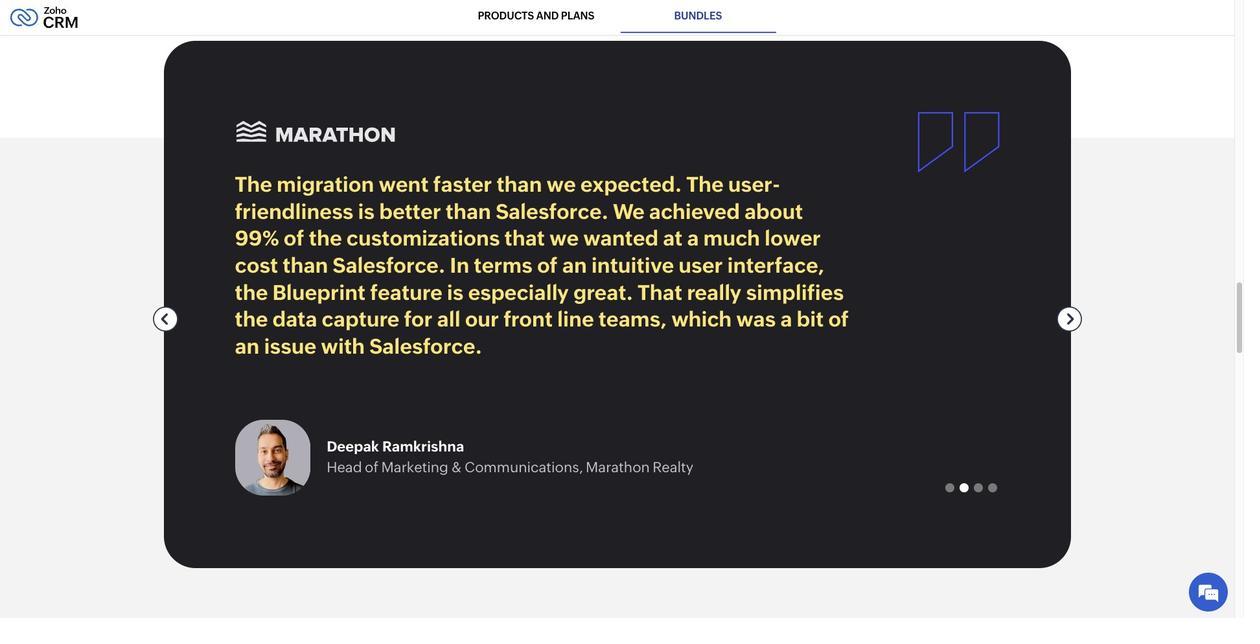 Task type: locate. For each thing, give the bounding box(es) containing it.
cost
[[235, 253, 278, 277]]

salesforce. up that at top left
[[496, 199, 608, 223]]

zoho crm logo image
[[10, 3, 78, 32]]

customizations
[[346, 226, 500, 250]]

1 horizontal spatial is
[[447, 280, 463, 304]]

that
[[504, 226, 545, 250]]

great.
[[573, 280, 633, 304]]

than down faster
[[446, 199, 491, 223]]

bit
[[797, 307, 824, 331]]

0 horizontal spatial is
[[358, 199, 375, 223]]

deepak
[[327, 439, 379, 455]]

salesforce. down for
[[369, 334, 482, 358]]

the up friendliness
[[235, 173, 272, 196]]

an
[[562, 253, 587, 277], [235, 334, 259, 358]]

head
[[327, 459, 362, 475]]

0 horizontal spatial than
[[283, 253, 328, 277]]

is
[[358, 199, 375, 223], [447, 280, 463, 304]]

the down friendliness
[[309, 226, 342, 250]]

data
[[272, 307, 317, 331]]

ramkrishna
[[382, 439, 464, 455]]

salesforce. up "feature"
[[333, 253, 445, 277]]

0 vertical spatial the
[[309, 226, 342, 250]]

is left better at the left top
[[358, 199, 375, 223]]

0 vertical spatial is
[[358, 199, 375, 223]]

in
[[450, 253, 469, 277]]

much
[[703, 226, 760, 250]]

the down cost
[[235, 280, 268, 304]]

we
[[547, 173, 576, 196], [549, 226, 579, 250]]

than up that at top left
[[497, 173, 542, 196]]

0 vertical spatial a
[[687, 226, 699, 250]]

user
[[679, 253, 723, 277]]

0 horizontal spatial the
[[235, 173, 272, 196]]

faster
[[433, 173, 492, 196]]

an left issue on the left bottom of page
[[235, 334, 259, 358]]

plans
[[561, 10, 594, 22]]

terms
[[474, 253, 532, 277]]

the
[[235, 173, 272, 196], [686, 173, 724, 196]]

for
[[404, 307, 433, 331]]

of right head
[[365, 459, 378, 475]]

simplifies
[[746, 280, 844, 304]]

which
[[671, 307, 732, 331]]

&
[[451, 459, 462, 475]]

a
[[687, 226, 699, 250], [780, 307, 792, 331]]

of down that at top left
[[537, 253, 558, 277]]

intuitive
[[591, 253, 674, 277]]

the up achieved at the right top of the page
[[686, 173, 724, 196]]

salesforce.
[[496, 199, 608, 223], [333, 253, 445, 277], [369, 334, 482, 358]]

1 horizontal spatial the
[[686, 173, 724, 196]]

especially
[[468, 280, 569, 304]]

teams,
[[598, 307, 667, 331]]

the left data
[[235, 307, 268, 331]]

1 horizontal spatial than
[[446, 199, 491, 223]]

all
[[437, 307, 460, 331]]

feature
[[370, 280, 442, 304]]

of inside deepak ramkrishna head of marketing & communications, marathon realty
[[365, 459, 378, 475]]

2 horizontal spatial than
[[497, 173, 542, 196]]

a left bit
[[780, 307, 792, 331]]

1 vertical spatial we
[[549, 226, 579, 250]]

1 horizontal spatial an
[[562, 253, 587, 277]]

2 vertical spatial the
[[235, 307, 268, 331]]

the migration went faster than we expected. the user- friendliness is better than salesforce. we achieved about 99% of the customizations that we wanted at a much lower cost than salesforce. in terms of an intuitive user interface, the blueprint feature is especially great. that really simplifies the data capture for all our front line teams, which was a bit of an issue with salesforce. tab panel
[[235, 112, 850, 496]]

of
[[284, 226, 304, 250], [537, 253, 558, 277], [828, 307, 849, 331], [365, 459, 378, 475]]

front
[[504, 307, 553, 331]]

1 horizontal spatial a
[[780, 307, 792, 331]]

really
[[687, 280, 741, 304]]

is down in
[[447, 280, 463, 304]]

a right at
[[687, 226, 699, 250]]

than
[[497, 173, 542, 196], [446, 199, 491, 223], [283, 253, 328, 277]]

1 vertical spatial is
[[447, 280, 463, 304]]

an up great.
[[562, 253, 587, 277]]

wanted
[[583, 226, 658, 250]]

0 horizontal spatial an
[[235, 334, 259, 358]]

1 vertical spatial than
[[446, 199, 491, 223]]

2 the from the left
[[686, 173, 724, 196]]

than up blueprint at the top left of the page
[[283, 253, 328, 277]]

the
[[309, 226, 342, 250], [235, 280, 268, 304], [235, 307, 268, 331]]

tab list
[[942, 480, 999, 497]]



Task type: vqa. For each thing, say whether or not it's contained in the screenshot.
the leftmost a
yes



Task type: describe. For each thing, give the bounding box(es) containing it.
99%
[[235, 226, 279, 250]]

realty
[[653, 459, 694, 475]]

0 vertical spatial than
[[497, 173, 542, 196]]

capture
[[322, 307, 399, 331]]

1 vertical spatial an
[[235, 334, 259, 358]]

2 vertical spatial than
[[283, 253, 328, 277]]

bundles
[[674, 10, 722, 22]]

1 vertical spatial the
[[235, 280, 268, 304]]

communications,
[[465, 459, 583, 475]]

achieved
[[649, 199, 740, 223]]

friendliness
[[235, 199, 353, 223]]

lower
[[765, 226, 821, 250]]

expected.
[[580, 173, 682, 196]]

1 the from the left
[[235, 173, 272, 196]]

with
[[321, 334, 365, 358]]

2 vertical spatial salesforce.
[[369, 334, 482, 358]]

at
[[663, 226, 683, 250]]

next arrow image
[[1055, 304, 1084, 334]]

marketing
[[381, 459, 448, 475]]

issue
[[264, 334, 316, 358]]

line
[[557, 307, 594, 331]]

0 vertical spatial an
[[562, 253, 587, 277]]

products and plans
[[478, 10, 594, 22]]

migration
[[277, 173, 374, 196]]

0 horizontal spatial a
[[687, 226, 699, 250]]

0 vertical spatial we
[[547, 173, 576, 196]]

we
[[613, 199, 645, 223]]

went
[[379, 173, 429, 196]]

interface,
[[727, 253, 824, 277]]

was
[[736, 307, 776, 331]]

blueprint
[[272, 280, 366, 304]]

products
[[478, 10, 534, 22]]

of right bit
[[828, 307, 849, 331]]

user-
[[728, 173, 780, 196]]

and
[[536, 10, 559, 22]]

the migration went faster than we expected. the user- friendliness is better than salesforce. we achieved about 99% of the customizations that we wanted at a much lower cost than salesforce. in terms of an intuitive user interface, the blueprint feature is especially great. that really simplifies the data capture for all our front line teams, which was a bit of an issue with salesforce.
[[235, 173, 849, 358]]

that
[[638, 280, 682, 304]]

about
[[744, 199, 803, 223]]

1 vertical spatial a
[[780, 307, 792, 331]]

deepak ramkrishna head of marketing & communications, marathon realty
[[327, 439, 694, 475]]

previous arrow image
[[151, 304, 180, 334]]

better
[[379, 199, 441, 223]]

of down friendliness
[[284, 226, 304, 250]]

our
[[465, 307, 499, 331]]

marathon
[[586, 459, 650, 475]]

0 vertical spatial salesforce.
[[496, 199, 608, 223]]

1 vertical spatial salesforce.
[[333, 253, 445, 277]]



